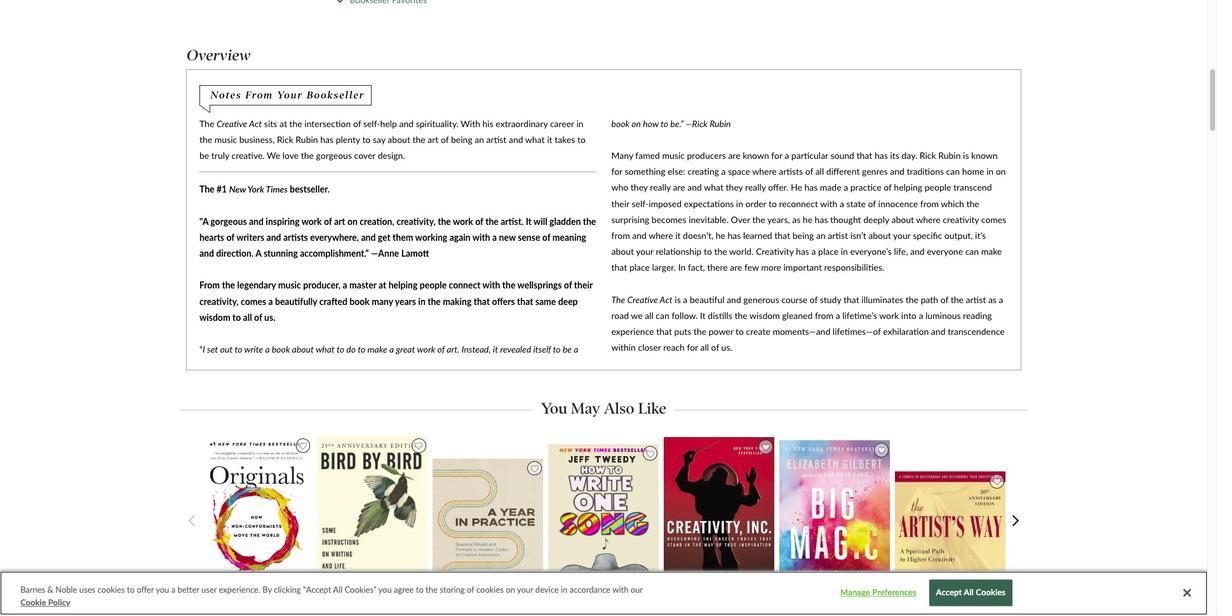 Task type: locate. For each thing, give the bounding box(es) containing it.
with up offers on the top left of the page
[[483, 280, 500, 291]]

gorgeous inside sits at the intersection of self-help and spirituality. with his extraordinary career in the music business, rick rubin has plenty to say about the art of being an artist and what it takes to be truly creative. we love the gorgeous cover design.
[[316, 150, 352, 161]]

0 horizontal spatial known
[[743, 150, 769, 161]]

are down else:
[[673, 182, 685, 193]]

2 they from the left
[[726, 182, 743, 193]]

1 horizontal spatial creative
[[627, 294, 658, 305]]

at
[[280, 118, 287, 129], [379, 280, 387, 291]]

doesn't,
[[683, 230, 714, 241]]

privacy alert dialog
[[0, 571, 1208, 615]]

he down inevitable.
[[716, 230, 726, 241]]

&
[[47, 585, 53, 595]]

rubin up love
[[296, 134, 318, 145]]

the up the "into"
[[906, 294, 919, 305]]

0 horizontal spatial creativity,
[[199, 296, 239, 307]]

producers
[[687, 150, 726, 161]]

power
[[709, 326, 734, 337]]

0 horizontal spatial art
[[334, 216, 345, 227]]

art.
[[447, 344, 460, 355]]

0 horizontal spatial being
[[451, 134, 473, 145]]

can left follow.
[[656, 310, 670, 321]]

1 vertical spatial at
[[379, 280, 387, 291]]

artists inside many famed music producers are known for a particular sound that has its day. rick rubin is known for something else: creating a space where artists of all different genres and traditions can home in on who they really are and what they really offer. he has made a practice of helping people transcend their self-imposed expectations in order to reconnect with a state of innocence from which the surprising becomes inevitable. over the years, as he has thought deeply about where creativity comes from and where it doesn't, he has learned that being an artist isn't about your specific output, it's about your relationship to the world. creativity has a place in everyone's life, and everyone can make that place larger. in fact, there are few more important responsibilities.
[[779, 166, 803, 177]]

1 horizontal spatial rick
[[920, 150, 936, 161]]

transcend
[[954, 182, 992, 193]]

are up the space
[[728, 150, 741, 161]]

book left the how
[[612, 118, 630, 129]]

how
[[643, 118, 659, 129]]

is inside is a beautiful and generous course of study that illuminates the path of the artist as a road we all can follow. it distills the wisdom gleaned from a lifetime's work into a luminous reading experience that puts the power to create moments—and lifetimes—of exhilaration and transcendence within closer reach for all of us.
[[675, 294, 681, 305]]

0 horizontal spatial an
[[475, 134, 484, 145]]

us. inside is a beautiful and generous course of study that illuminates the path of the artist as a road we all can follow. it distills the wisdom gleaned from a lifetime's work into a luminous reading experience that puts the power to create moments—and lifetimes—of exhilaration and transcendence within closer reach for all of us.
[[722, 342, 732, 353]]

about left do
[[292, 344, 314, 355]]

art
[[428, 134, 439, 145], [334, 216, 345, 227]]

bookseller
[[307, 89, 365, 101]]

a year in practice: seasonal rituals and prompts to awaken cycles of creative expression image
[[431, 458, 545, 610]]

#1
[[217, 184, 227, 195]]

be inside sits at the intersection of self-help and spirituality. with his extraordinary career in the music business, rick rubin has plenty to say about the art of being an artist and what it takes to be truly creative. we love the gorgeous cover design.
[[199, 150, 209, 161]]

the
[[199, 118, 214, 129], [199, 184, 215, 195], [612, 294, 625, 305]]

0 horizontal spatial self-
[[363, 118, 380, 129]]

it left will
[[526, 216, 532, 227]]

big magic: creative living beyond fear image
[[778, 440, 892, 610]]

work inside " i set out to write a book about what to do to make a great work of art. instead, it revealed itself to be a book on how to be." —rick rubin
[[417, 344, 435, 355]]

music inside sits at the intersection of self-help and spirituality. with his extraordinary career in the music business, rick rubin has plenty to say about the art of being an artist and what it takes to be truly creative. we love the gorgeous cover design.
[[215, 134, 237, 145]]

1 horizontal spatial at
[[379, 280, 387, 291]]

sits at the intersection of self-help and spirituality. with his extraordinary career in the music business, rick rubin has plenty to say about the art of being an artist and what it takes to be truly creative. we love the gorgeous cover design.
[[199, 118, 586, 161]]

direction.
[[216, 248, 254, 259]]

1 horizontal spatial wisdom
[[750, 310, 780, 321]]

0 horizontal spatial wisdom
[[199, 312, 230, 323]]

for inside is a beautiful and generous course of study that illuminates the path of the artist as a road we all can follow. it distills the wisdom gleaned from a lifetime's work into a luminous reading experience that puts the power to create moments—and lifetimes—of exhilaration and transcendence within closer reach for all of us.
[[687, 342, 698, 353]]

specific
[[913, 230, 942, 241]]

creative
[[217, 118, 247, 129], [627, 294, 658, 305]]

0 horizontal spatial for
[[612, 166, 623, 177]]

1 horizontal spatial music
[[278, 280, 301, 291]]

0 vertical spatial art
[[428, 134, 439, 145]]

1 horizontal spatial for
[[687, 342, 698, 353]]

0 horizontal spatial creative
[[217, 118, 247, 129]]

the left #1 on the top of the page
[[199, 184, 215, 195]]

home
[[962, 166, 984, 177]]

0 horizontal spatial all
[[333, 585, 343, 595]]

comes inside many famed music producers are known for a particular sound that has its day. rick rubin is known for something else: creating a space where artists of all different genres and traditions can home in on who they really are and what they really offer. he has made a practice of helping people transcend their self-imposed expectations in order to reconnect with a state of innocence from which the surprising becomes inevitable. over the years, as he has thought deeply about where creativity comes from and where it doesn't, he has learned that being an artist isn't about your specific output, it's about your relationship to the world. creativity has a place in everyone's life, and everyone can make that place larger. in fact, there are few more important responsibilities.
[[982, 214, 1007, 225]]

2 horizontal spatial your
[[893, 230, 911, 241]]

0 vertical spatial as
[[792, 214, 801, 225]]

1 cookies from the left
[[98, 585, 125, 595]]

rubin inside many famed music producers are known for a particular sound that has its day. rick rubin is known for something else: creating a space where artists of all different genres and traditions can home in on who they really are and what they really offer. he has made a practice of helping people transcend their self-imposed expectations in order to reconnect with a state of innocence from which the surprising becomes inevitable. over the years, as he has thought deeply about where creativity comes from and where it doesn't, he has learned that being an artist isn't about your specific output, it's about your relationship to the world. creativity has a place in everyone's life, and everyone can make that place larger. in fact, there are few more important responsibilities.
[[939, 150, 961, 161]]

work up again
[[453, 216, 473, 227]]

2 vertical spatial for
[[687, 342, 698, 353]]

rick inside many famed music producers are known for a particular sound that has its day. rick rubin is known for something else: creating a space where artists of all different genres and traditions can home in on who they really are and what they really offer. he has made a practice of helping people transcend their self-imposed expectations in order to reconnect with a state of innocence from which the surprising becomes inevitable. over the years, as he has thought deeply about where creativity comes from and where it doesn't, he has learned that being an artist isn't about your specific output, it's about your relationship to the world. creativity has a place in everyone's life, and everyone can make that place larger. in fact, there are few more important responsibilities.
[[920, 150, 936, 161]]

at inside from the legendary music producer, a master at helping people connect with the wellsprings of their creativity, comes a beautifully crafted book many years in the making that offers that same deep wisdom to all of us.
[[379, 280, 387, 291]]

what down extraordinary
[[525, 134, 545, 145]]

he
[[791, 182, 802, 193]]

the artist's way: 30th anniversary edition image
[[893, 471, 1008, 610]]

1 vertical spatial it
[[675, 230, 681, 241]]

1 horizontal spatial the creative act
[[612, 294, 673, 305]]

the creative act
[[199, 118, 262, 129], [612, 294, 673, 305]]

to inside from the legendary music producer, a master at helping people connect with the wellsprings of their creativity, comes a beautifully crafted book many years in the making that offers that same deep wisdom to all of us.
[[233, 312, 241, 323]]

the right gladden
[[583, 216, 596, 227]]

user
[[201, 585, 217, 595]]

about inside sits at the intersection of self-help and spirituality. with his extraordinary career in the music business, rick rubin has plenty to say about the art of being an artist and what it takes to be truly creative. we love the gorgeous cover design.
[[388, 134, 410, 145]]

0 horizontal spatial from
[[199, 280, 220, 291]]

1 horizontal spatial be
[[563, 344, 572, 355]]

1 horizontal spatial cookies
[[476, 585, 504, 595]]

1 vertical spatial can
[[966, 246, 979, 257]]

1 known from the left
[[743, 150, 769, 161]]

from down direction.
[[199, 280, 220, 291]]

the creative act up we at the bottom
[[612, 294, 673, 305]]

0 horizontal spatial rubin
[[296, 134, 318, 145]]

1 vertical spatial what
[[704, 182, 724, 193]]

1 vertical spatial be
[[563, 344, 572, 355]]

accomplishment." —anne
[[300, 248, 399, 259]]

0 vertical spatial it
[[526, 216, 532, 227]]

can inside is a beautiful and generous course of study that illuminates the path of the artist as a road we all can follow. it distills the wisdom gleaned from a lifetime's work into a luminous reading experience that puts the power to create moments—and lifetimes—of exhilaration and transcendence within closer reach for all of us.
[[656, 310, 670, 321]]

wisdom inside from the legendary music producer, a master at helping people connect with the wellsprings of their creativity, comes a beautifully crafted book many years in the making that offers that same deep wisdom to all of us.
[[199, 312, 230, 323]]

place left 'larger.'
[[630, 262, 650, 273]]

creativity, up them
[[397, 216, 436, 227]]

0 vertical spatial artists
[[779, 166, 803, 177]]

a
[[256, 248, 261, 259]]

in inside the barnes & noble uses cookies to offer you a better user experience. by clicking "accept all cookies" you agree to the storing of cookies on your device in accordance with our cookie policy
[[561, 585, 568, 595]]

book right write
[[272, 344, 290, 355]]

traditions
[[907, 166, 944, 177]]

from left which
[[921, 198, 939, 209]]

it
[[547, 134, 553, 145], [675, 230, 681, 241], [493, 344, 498, 355]]

about inside " i set out to write a book about what to do to make a great work of art. instead, it revealed itself to be a book on how to be." —rick rubin
[[292, 344, 314, 355]]

2 vertical spatial it
[[493, 344, 498, 355]]

great
[[396, 344, 415, 355]]

they
[[631, 182, 648, 193], [726, 182, 743, 193]]

business,
[[239, 134, 275, 145]]

" i set out to write a book about what to do to make a great work of art. instead, it revealed itself to be a book on how to be." —rick rubin
[[199, 118, 731, 355]]

0 horizontal spatial where
[[649, 230, 673, 241]]

0 vertical spatial is
[[963, 150, 969, 161]]

to up out
[[233, 312, 241, 323]]

helping up innocence
[[894, 182, 923, 193]]

york
[[248, 184, 264, 195]]

1 vertical spatial self-
[[632, 198, 649, 209]]

artists up he at top right
[[779, 166, 803, 177]]

an inside many famed music producers are known for a particular sound that has its day. rick rubin is known for something else: creating a space where artists of all different genres and traditions can home in on who they really are and what they really offer. he has made a practice of helping people transcend their self-imposed expectations in order to reconnect with a state of innocence from which the surprising becomes inevitable. over the years, as he has thought deeply about where creativity comes from and where it doesn't, he has learned that being an artist isn't about your specific output, it's about your relationship to the world. creativity has a place in everyone's life, and everyone can make that place larger. in fact, there are few more important responsibilities.
[[816, 230, 826, 241]]

comes inside from the legendary music producer, a master at helping people connect with the wellsprings of their creativity, comes a beautifully crafted book many years in the making that offers that same deep wisdom to all of us.
[[241, 296, 266, 307]]

1 horizontal spatial an
[[816, 230, 826, 241]]

rick up love
[[277, 134, 293, 145]]

write
[[244, 344, 263, 355]]

1 horizontal spatial really
[[745, 182, 766, 193]]

to right out
[[235, 344, 242, 355]]

0 horizontal spatial us.
[[264, 312, 275, 323]]

where up the offer.
[[752, 166, 777, 177]]

1 horizontal spatial all
[[964, 588, 974, 598]]

2 horizontal spatial can
[[966, 246, 979, 257]]

0 horizontal spatial as
[[792, 214, 801, 225]]

many famed music producers are known for a particular sound that has its day. rick rubin is known for something else: creating a space where artists of all different genres and traditions can home in on who they really are and what they really offer. he has made a practice of helping people transcend their self-imposed expectations in order to reconnect with a state of innocence from which the surprising becomes inevitable. over the years, as he has thought deeply about where creativity comes from and where it doesn't, he has learned that being an artist isn't about your specific output, it's about your relationship to the world. creativity has a place in everyone's life, and everyone can make that place larger. in fact, there are few more important responsibilities.
[[612, 150, 1007, 273]]

0 vertical spatial an
[[475, 134, 484, 145]]

life,
[[894, 246, 908, 257]]

their inside from the legendary music producer, a master at helping people connect with the wellsprings of their creativity, comes a beautifully crafted book many years in the making that offers that same deep wisdom to all of us.
[[574, 280, 593, 291]]

artist up reading
[[966, 294, 986, 305]]

all right '"accept'
[[333, 585, 343, 595]]

1 horizontal spatial self-
[[632, 198, 649, 209]]

all right accept
[[964, 588, 974, 598]]

0 vertical spatial the creative act
[[199, 118, 262, 129]]

noble
[[55, 585, 77, 595]]

different
[[826, 166, 860, 177]]

design.
[[378, 150, 405, 161]]

0 vertical spatial what
[[525, 134, 545, 145]]

are
[[728, 150, 741, 161], [673, 182, 685, 193], [730, 262, 742, 273]]

originals: how non-conformists move the world image
[[200, 435, 313, 610]]

1 they from the left
[[631, 182, 648, 193]]

2 vertical spatial from
[[815, 310, 834, 321]]

creative up we at the bottom
[[627, 294, 658, 305]]

moments—and
[[773, 326, 831, 337]]

1 horizontal spatial you
[[378, 585, 392, 595]]

from inside is a beautiful and generous course of study that illuminates the path of the artist as a road we all can follow. it distills the wisdom gleaned from a lifetime's work into a luminous reading experience that puts the power to create moments—and lifetimes—of exhilaration and transcendence within closer reach for all of us.
[[815, 310, 834, 321]]

and
[[399, 118, 414, 129], [509, 134, 523, 145], [890, 166, 905, 177], [688, 182, 702, 193], [249, 216, 264, 227], [632, 230, 647, 241], [267, 232, 281, 243], [361, 232, 376, 243], [910, 246, 925, 257], [199, 248, 214, 259], [727, 294, 741, 305], [931, 326, 946, 337]]

1 horizontal spatial is
[[963, 150, 969, 161]]

manage preferences button
[[839, 581, 918, 606]]

self- inside many famed music producers are known for a particular sound that has its day. rick rubin is known for something else: creating a space where artists of all different genres and traditions can home in on who they really are and what they really offer. he has made a practice of helping people transcend their self-imposed expectations in order to reconnect with a state of innocence from which the surprising becomes inevitable. over the years, as he has thought deeply about where creativity comes from and where it doesn't, he has learned that being an artist isn't about your specific output, it's about your relationship to the world. creativity has a place in everyone's life, and everyone can make that place larger. in fact, there are few more important responsibilities.
[[632, 198, 649, 209]]

cookies right 'uses'
[[98, 585, 125, 595]]

us.
[[264, 312, 275, 323], [722, 342, 732, 353]]

0 vertical spatial artist
[[486, 134, 507, 145]]

0 horizontal spatial the creative act
[[199, 118, 262, 129]]

from down study
[[815, 310, 834, 321]]

be inside " i set out to write a book about what to do to make a great work of art. instead, it revealed itself to be a book on how to be." —rick rubin
[[563, 344, 572, 355]]

to right do
[[358, 344, 365, 355]]

can left home
[[946, 166, 960, 177]]

everywhere,
[[310, 232, 359, 243]]

us. down power
[[722, 342, 732, 353]]

an inside sits at the intersection of self-help and spirituality. with his extraordinary career in the music business, rick rubin has plenty to say about the art of being an artist and what it takes to be truly creative. we love the gorgeous cover design.
[[475, 134, 484, 145]]

being
[[451, 134, 473, 145], [793, 230, 814, 241]]

bird by bird: some instructions on writing and life image
[[315, 435, 429, 610]]

on inside the barnes & noble uses cookies to offer you a better user experience. by clicking "accept all cookies" you agree to the storing of cookies on your device in accordance with our cookie policy
[[506, 585, 515, 595]]

2 vertical spatial what
[[316, 344, 335, 355]]

1 horizontal spatial creativity,
[[397, 216, 436, 227]]

experience
[[612, 326, 654, 337]]

make inside " i set out to write a book about what to do to make a great work of art. instead, it revealed itself to be a book on how to be." —rick rubin
[[368, 344, 387, 355]]

about down innocence
[[892, 214, 914, 225]]

in up over
[[736, 198, 743, 209]]

crafted
[[319, 296, 348, 307]]

inspiring
[[266, 216, 300, 227]]

gorgeous inside "a gorgeous and inspiring work of art on creation, creativity, the work of the artist. it will gladden the hearts of writers and artists everywhere, and get them working again with a new sense of meaning and direction. a stunning accomplishment." —anne lamott
[[211, 216, 247, 227]]

the down notes
[[199, 118, 214, 129]]

all
[[333, 585, 343, 595], [964, 588, 974, 598]]

an
[[475, 134, 484, 145], [816, 230, 826, 241]]

1 vertical spatial make
[[368, 344, 387, 355]]

people inside many famed music producers are known for a particular sound that has its day. rick rubin is known for something else: creating a space where artists of all different genres and traditions can home in on who they really are and what they really offer. he has made a practice of helping people transcend their self-imposed expectations in order to reconnect with a state of innocence from which the surprising becomes inevitable. over the years, as he has thought deeply about where creativity comes from and where it doesn't, he has learned that being an artist isn't about your specific output, it's about your relationship to the world. creativity has a place in everyone's life, and everyone can make that place larger. in fact, there are few more important responsibilities.
[[925, 182, 951, 193]]

all right we at the bottom
[[645, 310, 654, 321]]

2 horizontal spatial music
[[662, 150, 685, 161]]

creativity
[[943, 214, 979, 225]]

1 horizontal spatial art
[[428, 134, 439, 145]]

1 vertical spatial your
[[636, 246, 654, 257]]

distills
[[708, 310, 733, 321]]

art inside "a gorgeous and inspiring work of art on creation, creativity, the work of the artist. it will gladden the hearts of writers and artists everywhere, and get them working again with a new sense of meaning and direction. a stunning accomplishment." —anne lamott
[[334, 216, 345, 227]]

self- up say on the left top of page
[[363, 118, 380, 129]]

work down illuminates
[[879, 310, 899, 321]]

2 vertical spatial the
[[612, 294, 625, 305]]

else:
[[668, 166, 685, 177]]

1 horizontal spatial gorgeous
[[316, 150, 352, 161]]

sits
[[264, 118, 277, 129]]

in
[[577, 118, 584, 129], [987, 166, 994, 177], [736, 198, 743, 209], [841, 246, 848, 257], [418, 296, 426, 307], [561, 585, 568, 595]]

learned
[[743, 230, 772, 241]]

1 vertical spatial it
[[700, 310, 706, 321]]

new
[[499, 232, 516, 243]]

helping
[[894, 182, 923, 193], [389, 280, 418, 291]]

all inside many famed music producers are known for a particular sound that has its day. rick rubin is known for something else: creating a space where artists of all different genres and traditions can home in on who they really are and what they really offer. he has made a practice of helping people transcend their self-imposed expectations in order to reconnect with a state of innocence from which the surprising becomes inevitable. over the years, as he has thought deeply about where creativity comes from and where it doesn't, he has learned that being an artist isn't about your specific output, it's about your relationship to the world. creativity has a place in everyone's life, and everyone can make that place larger. in fact, there are few more important responsibilities.
[[816, 166, 824, 177]]

a left better
[[171, 585, 175, 595]]

has up important
[[796, 246, 809, 257]]

the left the storing
[[426, 585, 438, 595]]

rubin inside sits at the intersection of self-help and spirituality. with his extraordinary career in the music business, rick rubin has plenty to say about the art of being an artist and what it takes to be truly creative. we love the gorgeous cover design.
[[296, 134, 318, 145]]

instead,
[[462, 344, 491, 355]]

on up everywhere,
[[347, 216, 358, 227]]

as inside is a beautiful and generous course of study that illuminates the path of the artist as a road we all can follow. it distills the wisdom gleaned from a lifetime's work into a luminous reading experience that puts the power to create moments—and lifetimes—of exhilaration and transcendence within closer reach for all of us.
[[989, 294, 997, 305]]

act left sits
[[249, 118, 262, 129]]

make right do
[[368, 344, 387, 355]]

is inside many famed music producers are known for a particular sound that has its day. rick rubin is known for something else: creating a space where artists of all different genres and traditions can home in on who they really are and what they really offer. he has made a practice of helping people transcend their self-imposed expectations in order to reconnect with a state of innocence from which the surprising becomes inevitable. over the years, as he has thought deeply about where creativity comes from and where it doesn't, he has learned that being an artist isn't about your specific output, it's about your relationship to the world. creativity has a place in everyone's life, and everyone can make that place larger. in fact, there are few more important responsibilities.
[[963, 150, 969, 161]]

do
[[346, 344, 356, 355]]

it down beautiful on the right top
[[700, 310, 706, 321]]

art up everywhere,
[[334, 216, 345, 227]]

on inside many famed music producers are known for a particular sound that has its day. rick rubin is known for something else: creating a space where artists of all different genres and traditions can home in on who they really are and what they really offer. he has made a practice of helping people transcend their self-imposed expectations in order to reconnect with a state of innocence from which the surprising becomes inevitable. over the years, as he has thought deeply about where creativity comes from and where it doesn't, he has learned that being an artist isn't about your specific output, it's about your relationship to the world. creativity has a place in everyone's life, and everyone can make that place larger. in fact, there are few more important responsibilities.
[[996, 166, 1006, 177]]

a left state
[[840, 198, 844, 209]]

creation,
[[360, 216, 394, 227]]

for
[[772, 150, 783, 161], [612, 166, 623, 177], [687, 342, 698, 353]]

2 horizontal spatial what
[[704, 182, 724, 193]]

0 horizontal spatial cookies
[[98, 585, 125, 595]]

gorgeous up 'hearts'
[[211, 216, 247, 227]]

us. inside from the legendary music producer, a master at helping people connect with the wellsprings of their creativity, comes a beautifully crafted book many years in the making that offers that same deep wisdom to all of us.
[[264, 312, 275, 323]]

1 vertical spatial from
[[612, 230, 630, 241]]

act up follow.
[[660, 294, 673, 305]]

and down surprising
[[632, 230, 647, 241]]

0 horizontal spatial be
[[199, 150, 209, 161]]

where up specific
[[916, 214, 941, 225]]

comes down legendary
[[241, 296, 266, 307]]

0 horizontal spatial helping
[[389, 280, 418, 291]]

all
[[816, 166, 824, 177], [645, 310, 654, 321], [243, 312, 252, 323], [700, 342, 709, 353]]

book inside from the legendary music producer, a master at helping people connect with the wellsprings of their creativity, comes a beautifully crafted book many years in the making that offers that same deep wisdom to all of us.
[[350, 296, 370, 307]]

1 vertical spatial comes
[[241, 296, 266, 307]]

beautiful
[[690, 294, 725, 305]]

it
[[526, 216, 532, 227], [700, 310, 706, 321]]

larger.
[[652, 262, 676, 273]]

the left artist.
[[486, 216, 499, 227]]

0 horizontal spatial it
[[493, 344, 498, 355]]

to inside is a beautiful and generous course of study that illuminates the path of the artist as a road we all can follow. it distills the wisdom gleaned from a lifetime's work into a luminous reading experience that puts the power to create moments—and lifetimes—of exhilaration and transcendence within closer reach for all of us.
[[736, 326, 744, 337]]

rubin
[[710, 118, 731, 129], [296, 134, 318, 145], [939, 150, 961, 161]]

known
[[743, 150, 769, 161], [972, 150, 998, 161]]

also
[[604, 399, 635, 417]]

really up order
[[745, 182, 766, 193]]

0 vertical spatial rubin
[[710, 118, 731, 129]]

helping inside many famed music producers are known for a particular sound that has its day. rick rubin is known for something else: creating a space where artists of all different genres and traditions can home in on who they really are and what they really offer. he has made a practice of helping people transcend their self-imposed expectations in order to reconnect with a state of innocence from which the surprising becomes inevitable. over the years, as he has thought deeply about where creativity comes from and where it doesn't, he has learned that being an artist isn't about your specific output, it's about your relationship to the world. creativity has a place in everyone's life, and everyone can make that place larger. in fact, there are few more important responsibilities.
[[894, 182, 923, 193]]

get
[[378, 232, 391, 243]]

work right great at bottom
[[417, 344, 435, 355]]

0 horizontal spatial you
[[156, 585, 169, 595]]

particular
[[792, 150, 828, 161]]

0 horizontal spatial can
[[656, 310, 670, 321]]

with inside the barnes & noble uses cookies to offer you a better user experience. by clicking "accept all cookies" you agree to the storing of cookies on your device in accordance with our cookie policy
[[613, 585, 629, 595]]

being up important
[[793, 230, 814, 241]]

gleaned
[[782, 310, 813, 321]]

self- up surprising
[[632, 198, 649, 209]]

you may also like
[[541, 399, 667, 417]]

1 horizontal spatial artists
[[779, 166, 803, 177]]

helping inside from the legendary music producer, a master at helping people connect with the wellsprings of their creativity, comes a beautifully crafted book many years in the making that offers that same deep wisdom to all of us.
[[389, 280, 418, 291]]

1 vertical spatial people
[[420, 280, 447, 291]]

0 horizontal spatial your
[[517, 585, 533, 595]]

transcendence
[[948, 326, 1005, 337]]

music up else:
[[662, 150, 685, 161]]

your left "device"
[[517, 585, 533, 595]]

2 vertical spatial music
[[278, 280, 301, 291]]

to right agree
[[416, 585, 424, 595]]

1 vertical spatial gorgeous
[[211, 216, 247, 227]]

0 horizontal spatial rick
[[277, 134, 293, 145]]

where
[[752, 166, 777, 177], [916, 214, 941, 225], [649, 230, 673, 241]]

your inside the barnes & noble uses cookies to offer you a better user experience. by clicking "accept all cookies" you agree to the storing of cookies on your device in accordance with our cookie policy
[[517, 585, 533, 595]]

known up home
[[972, 150, 998, 161]]

1 horizontal spatial as
[[989, 294, 997, 305]]

in right career
[[577, 118, 584, 129]]

it up relationship
[[675, 230, 681, 241]]

it inside many famed music producers are known for a particular sound that has its day. rick rubin is known for something else: creating a space where artists of all different genres and traditions can home in on who they really are and what they really offer. he has made a practice of helping people transcend their self-imposed expectations in order to reconnect with a state of innocence from which the surprising becomes inevitable. over the years, as he has thought deeply about where creativity comes from and where it doesn't, he has learned that being an artist isn't about your specific output, it's about your relationship to the world. creativity has a place in everyone's life, and everyone can make that place larger. in fact, there are few more important responsibilities.
[[675, 230, 681, 241]]

0 horizontal spatial at
[[280, 118, 287, 129]]

a left new
[[492, 232, 497, 243]]

in
[[678, 262, 686, 273]]

1 horizontal spatial he
[[803, 214, 813, 225]]

0 horizontal spatial he
[[716, 230, 726, 241]]

what
[[525, 134, 545, 145], [704, 182, 724, 193], [316, 344, 335, 355]]

of down particular
[[805, 166, 813, 177]]

like
[[638, 399, 667, 417]]

you
[[541, 399, 567, 417]]

2 vertical spatial your
[[517, 585, 533, 595]]

0 vertical spatial be
[[199, 150, 209, 161]]

all up write
[[243, 312, 252, 323]]

1 horizontal spatial us.
[[722, 342, 732, 353]]

what inside " i set out to write a book about what to do to make a great work of art. instead, it revealed itself to be a book on how to be." —rick rubin
[[316, 344, 335, 355]]

in inside from the legendary music producer, a master at helping people connect with the wellsprings of their creativity, comes a beautifully crafted book many years in the making that offers that same deep wisdom to all of us.
[[418, 296, 426, 307]]

0 vertical spatial their
[[612, 198, 630, 209]]

1 horizontal spatial what
[[525, 134, 545, 145]]

same
[[536, 296, 556, 307]]

a right itself
[[574, 344, 578, 355]]

1 horizontal spatial act
[[660, 294, 673, 305]]

1 vertical spatial rubin
[[296, 134, 318, 145]]

0 vertical spatial make
[[981, 246, 1002, 257]]

wisdom down generous
[[750, 310, 780, 321]]

on inside " i set out to write a book about what to do to make a great work of art. instead, it revealed itself to be a book on how to be." —rick rubin
[[632, 118, 641, 129]]

as up reading
[[989, 294, 997, 305]]

1 horizontal spatial book
[[350, 296, 370, 307]]

they down the space
[[726, 182, 743, 193]]

"a
[[199, 216, 208, 227]]

with right again
[[473, 232, 490, 243]]

isn't
[[851, 230, 866, 241]]

being inside sits at the intersection of self-help and spirituality. with his extraordinary career in the music business, rick rubin has plenty to say about the art of being an artist and what it takes to be truly creative. we love the gorgeous cover design.
[[451, 134, 473, 145]]

of up deep
[[564, 280, 572, 291]]

0 vertical spatial self-
[[363, 118, 380, 129]]

creativity,
[[397, 216, 436, 227], [199, 296, 239, 307]]

1 horizontal spatial being
[[793, 230, 814, 241]]

them
[[393, 232, 413, 243]]

1 vertical spatial us.
[[722, 342, 732, 353]]



Task type: describe. For each thing, give the bounding box(es) containing it.
its
[[890, 150, 900, 161]]

of right path
[[941, 294, 949, 305]]

i
[[203, 344, 205, 355]]

in up responsibilities.
[[841, 246, 848, 257]]

revealed
[[500, 344, 531, 355]]

1 horizontal spatial from
[[245, 89, 273, 101]]

and down extraordinary
[[509, 134, 523, 145]]

truly
[[211, 150, 229, 161]]

better
[[178, 585, 199, 595]]

1 vertical spatial are
[[673, 182, 685, 193]]

0 vertical spatial he
[[803, 214, 813, 225]]

cookie
[[20, 597, 46, 607]]

music inside from the legendary music producer, a master at helping people connect with the wellsprings of their creativity, comes a beautifully crafted book many years in the making that offers that same deep wisdom to all of us.
[[278, 280, 301, 291]]

to right itself
[[553, 344, 561, 355]]

years,
[[768, 214, 790, 225]]

a right write
[[265, 344, 270, 355]]

all inside button
[[964, 588, 974, 598]]

work up everywhere,
[[302, 216, 322, 227]]

2 horizontal spatial from
[[921, 198, 939, 209]]

1 vertical spatial the creative act
[[612, 294, 673, 305]]

relationship
[[656, 246, 702, 257]]

at inside sits at the intersection of self-help and spirituality. with his extraordinary career in the music business, rick rubin has plenty to say about the art of being an artist and what it takes to be truly creative. we love the gorgeous cover design.
[[280, 118, 287, 129]]

creativity, inside "a gorgeous and inspiring work of art on creation, creativity, the work of the artist. it will gladden the hearts of writers and artists everywhere, and get them working again with a new sense of meaning and direction. a stunning accomplishment." —anne lamott
[[397, 216, 436, 227]]

and right life,
[[910, 246, 925, 257]]

connect
[[449, 280, 481, 291]]

what inside many famed music producers are known for a particular sound that has its day. rick rubin is known for something else: creating a space where artists of all different genres and traditions can home in on who they really are and what they really offer. he has made a practice of helping people transcend their self-imposed expectations in order to reconnect with a state of innocence from which the surprising becomes inevitable. over the years, as he has thought deeply about where creativity comes from and where it doesn't, he has learned that being an artist isn't about your specific output, it's about your relationship to the world. creativity has a place in everyone's life, and everyone can make that place larger. in fact, there are few more important responsibilities.
[[704, 182, 724, 193]]

lifetimes—of
[[833, 326, 881, 337]]

to left the offer
[[127, 585, 135, 595]]

a right made
[[844, 182, 848, 193]]

it inside is a beautiful and generous course of study that illuminates the path of the artist as a road we all can follow. it distills the wisdom gleaned from a lifetime's work into a luminous reading experience that puts the power to create moments—and lifetimes—of exhilaration and transcendence within closer reach for all of us.
[[700, 310, 706, 321]]

and down "its"
[[890, 166, 905, 177]]

and up writers
[[249, 216, 264, 227]]

a left master
[[343, 280, 347, 291]]

being inside many famed music producers are known for a particular sound that has its day. rick rubin is known for something else: creating a space where artists of all different genres and traditions can home in on who they really are and what they really offer. he has made a practice of helping people transcend their self-imposed expectations in order to reconnect with a state of innocence from which the surprising becomes inevitable. over the years, as he has thought deeply about where creativity comes from and where it doesn't, he has learned that being an artist isn't about your specific output, it's about your relationship to the world. creativity has a place in everyone's life, and everyone can make that place larger. in fact, there are few more important responsibilities.
[[793, 230, 814, 241]]

of up direction.
[[226, 232, 234, 243]]

notes from your bookseller
[[210, 89, 365, 101]]

how to write one song: loving the things we create and how they love us back element
[[546, 443, 664, 615]]

day.
[[902, 150, 918, 161]]

cookie policy link
[[20, 596, 70, 609]]

1 horizontal spatial can
[[946, 166, 960, 177]]

itself
[[533, 344, 551, 355]]

of left study
[[810, 294, 818, 305]]

a down legendary
[[268, 296, 273, 307]]

to up there
[[704, 246, 712, 257]]

that left offers on the top left of the page
[[474, 296, 490, 307]]

to right order
[[769, 198, 777, 209]]

many
[[372, 296, 393, 307]]

2 horizontal spatial where
[[916, 214, 941, 225]]

a inside "a gorgeous and inspiring work of art on creation, creativity, the work of the artist. it will gladden the hearts of writers and artists everywhere, and get them working again with a new sense of meaning and direction. a stunning accomplishment." —anne lamott
[[492, 232, 497, 243]]

has down over
[[728, 230, 741, 241]]

wellsprings
[[518, 280, 562, 291]]

his
[[483, 118, 494, 129]]

the left making
[[428, 296, 441, 307]]

you may also like section
[[180, 395, 1028, 417]]

0 horizontal spatial from
[[612, 230, 630, 241]]

state
[[847, 198, 866, 209]]

a up important
[[812, 246, 816, 257]]

times
[[266, 184, 288, 195]]

many
[[612, 150, 633, 161]]

the right sits
[[289, 118, 302, 129]]

sense
[[518, 232, 540, 243]]

set
[[207, 344, 218, 355]]

plenty
[[336, 134, 360, 145]]

that left 'larger.'
[[612, 262, 627, 273]]

2 vertical spatial where
[[649, 230, 673, 241]]

cover
[[354, 150, 376, 161]]

producer,
[[303, 280, 341, 291]]

famed
[[636, 150, 660, 161]]

practice
[[851, 182, 882, 193]]

music inside many famed music producers are known for a particular sound that has its day. rick rubin is known for something else: creating a space where artists of all different genres and traditions can home in on who they really are and what they really offer. he has made a practice of helping people transcend their self-imposed expectations in order to reconnect with a state of innocence from which the surprising becomes inevitable. over the years, as he has thought deeply about where creativity comes from and where it doesn't, he has learned that being an artist isn't about your specific output, it's about your relationship to the world. creativity has a place in everyone's life, and everyone can make that place larger. in fact, there are few more important responsibilities.
[[662, 150, 685, 161]]

the right puts
[[694, 326, 707, 337]]

the up working
[[438, 216, 451, 227]]

rick inside sits at the intersection of self-help and spirituality. with his extraordinary career in the music business, rick rubin has plenty to say about the art of being an artist and what it takes to be truly creative. we love the gorgeous cover design.
[[277, 134, 293, 145]]

2 really from the left
[[745, 182, 766, 193]]

of left artist.
[[475, 216, 483, 227]]

what inside sits at the intersection of self-help and spirituality. with his extraordinary career in the music business, rick rubin has plenty to say about the art of being an artist and what it takes to be truly creative. we love the gorgeous cover design.
[[525, 134, 545, 145]]

it's
[[975, 230, 986, 241]]

and down 'hearts'
[[199, 248, 214, 259]]

thought
[[830, 214, 861, 225]]

from inside from the legendary music producer, a master at helping people connect with the wellsprings of their creativity, comes a beautifully crafted book many years in the making that offers that same deep wisdom to all of us.
[[199, 280, 220, 291]]

intersection
[[305, 118, 351, 129]]

0 vertical spatial are
[[728, 150, 741, 161]]

1 vertical spatial the
[[199, 184, 215, 195]]

legendary
[[237, 280, 276, 291]]

is a beautiful and generous course of study that illuminates the path of the artist as a road we all can follow. it distills the wisdom gleaned from a lifetime's work into a luminous reading experience that puts the power to create moments—and lifetimes—of exhilaration and transcendence within closer reach for all of us.
[[612, 294, 1005, 353]]

has right he at top right
[[805, 182, 818, 193]]

the inside the barnes & noble uses cookies to offer you a better user experience. by clicking "accept all cookies" you agree to the storing of cookies on your device in accordance with our cookie policy
[[426, 585, 438, 595]]

to left say on the left top of page
[[362, 134, 371, 145]]

about down the deeply
[[869, 230, 891, 241]]

hearts
[[199, 232, 224, 243]]

make inside many famed music producers are known for a particular sound that has its day. rick rubin is known for something else: creating a space where artists of all different genres and traditions can home in on who they really are and what they really offer. he has made a practice of helping people transcend their self-imposed expectations in order to reconnect with a state of innocence from which the surprising becomes inevitable. over the years, as he has thought deeply about where creativity comes from and where it doesn't, he has learned that being an artist isn't about your specific output, it's about your relationship to the world. creativity has a place in everyone's life, and everyone can make that place larger. in fact, there are few more important responsibilities.
[[981, 246, 1002, 257]]

expectations
[[684, 198, 734, 209]]

2 vertical spatial are
[[730, 262, 742, 273]]

all inside from the legendary music producer, a master at helping people connect with the wellsprings of their creativity, comes a beautifully crafted book many years in the making that offers that same deep wisdom to all of us.
[[243, 312, 252, 323]]

out
[[220, 344, 233, 355]]

to right "takes"
[[577, 134, 586, 145]]

by
[[263, 585, 272, 595]]

has inside sits at the intersection of self-help and spirituality. with his extraordinary career in the music business, rick rubin has plenty to say about the art of being an artist and what it takes to be truly creative. we love the gorgeous cover design.
[[320, 134, 334, 145]]

0 vertical spatial where
[[752, 166, 777, 177]]

barnes & noble uses cookies to offer you a better user experience. by clicking "accept all cookies" you agree to the storing of cookies on your device in accordance with our cookie policy
[[20, 585, 643, 607]]

working
[[415, 232, 447, 243]]

creativity, inc.: overcoming the unseen forces that stand in the way of true inspiration element
[[662, 436, 779, 615]]

bestseller.
[[290, 184, 330, 195]]

it inside "a gorgeous and inspiring work of art on creation, creativity, the work of the artist. it will gladden the hearts of writers and artists everywhere, and get them working again with a new sense of meaning and direction. a stunning accomplishment." —anne lamott
[[526, 216, 532, 227]]

the up there
[[714, 246, 727, 257]]

of down spirituality.
[[441, 134, 449, 145]]

it inside " i set out to write a book about what to do to make a great work of art. instead, it revealed itself to be a book on how to be." —rick rubin
[[493, 344, 498, 355]]

the right distills on the bottom right of the page
[[735, 310, 748, 321]]

that up genres
[[857, 150, 873, 161]]

of inside " i set out to write a book about what to do to make a great work of art. instead, it revealed itself to be a book on how to be." —rick rubin
[[438, 344, 445, 355]]

0 vertical spatial creative
[[217, 118, 247, 129]]

"accept
[[303, 585, 331, 595]]

big magic: creative living beyond fear element
[[778, 440, 895, 615]]

imposed
[[649, 198, 682, 209]]

over
[[731, 214, 750, 225]]

the #1 new york times bestseller.
[[199, 184, 330, 195]]

artist inside many famed music producers are known for a particular sound that has its day. rick rubin is known for something else: creating a space where artists of all different genres and traditions can home in on who they really are and what they really offer. he has made a practice of helping people transcend their self-imposed expectations in order to reconnect with a state of innocence from which the surprising becomes inevitable. over the years, as he has thought deeply about where creativity comes from and where it doesn't, he has learned that being an artist isn't about your specific output, it's about your relationship to the world. creativity has a place in everyone's life, and everyone can make that place larger. in fact, there are few more important responsibilities.
[[828, 230, 848, 241]]

a inside the barnes & noble uses cookies to offer you a better user experience. by clicking "accept all cookies" you agree to the storing of cookies on your device in accordance with our cookie policy
[[171, 585, 175, 595]]

with inside "a gorgeous and inspiring work of art on creation, creativity, the work of the artist. it will gladden the hearts of writers and artists everywhere, and get them working again with a new sense of meaning and direction. a stunning accomplishment." —anne lamott
[[473, 232, 490, 243]]

the down transcend on the right of page
[[967, 198, 980, 209]]

2 known from the left
[[972, 150, 998, 161]]

self- inside sits at the intersection of self-help and spirituality. with his extraordinary career in the music business, rick rubin has plenty to say about the art of being an artist and what it takes to be truly creative. we love the gorgeous cover design.
[[363, 118, 380, 129]]

space
[[728, 166, 750, 177]]

in inside sits at the intersection of self-help and spirituality. with his extraordinary career in the music business, rick rubin has plenty to say about the art of being an artist and what it takes to be truly creative. we love the gorgeous cover design.
[[577, 118, 584, 129]]

a year in practice: seasonal rituals and prompts to awaken cycles of creative expression element
[[431, 458, 548, 615]]

responsibilities.
[[824, 262, 884, 273]]

and down creating at the right
[[688, 182, 702, 193]]

our
[[631, 585, 643, 595]]

1 really from the left
[[650, 182, 671, 193]]

a right the "into"
[[919, 310, 923, 321]]

1 vertical spatial he
[[716, 230, 726, 241]]

bird by bird: some instructions on writing and life element
[[315, 435, 433, 615]]

1 vertical spatial for
[[612, 166, 623, 177]]

that up lifetime's
[[844, 294, 859, 305]]

it inside sits at the intersection of self-help and spirituality. with his extraordinary career in the music business, rick rubin has plenty to say about the art of being an artist and what it takes to be truly creative. we love the gorgeous cover design.
[[547, 134, 553, 145]]

as inside many famed music producers are known for a particular sound that has its day. rick rubin is known for something else: creating a space where artists of all different genres and traditions can home in on who they really are and what they really offer. he has made a practice of helping people transcend their self-imposed expectations in order to reconnect with a state of innocence from which the surprising becomes inevitable. over the years, as he has thought deeply about where creativity comes from and where it doesn't, he has learned that being an artist isn't about your specific output, it's about your relationship to the world. creativity has a place in everyone's life, and everyone can make that place larger. in fact, there are few more important responsibilities.
[[792, 214, 801, 225]]

"
[[199, 344, 203, 355]]

fact,
[[688, 262, 705, 273]]

2 horizontal spatial for
[[772, 150, 783, 161]]

the up "luminous"
[[951, 294, 964, 305]]

rubin inside " i set out to write a book about what to do to make a great work of art. instead, it revealed itself to be a book on how to be." —rick rubin
[[710, 118, 731, 129]]

making
[[443, 296, 472, 307]]

a down study
[[836, 310, 840, 321]]

0 vertical spatial your
[[893, 230, 911, 241]]

of inside the barnes & noble uses cookies to offer you a better user experience. by clicking "accept all cookies" you agree to the storing of cookies on your device in accordance with our cookie policy
[[467, 585, 474, 595]]

to left be."
[[661, 118, 668, 129]]

that down 'years,'
[[775, 230, 790, 241]]

creativity, inc.: overcoming the unseen forces that stand in the way of true inspiration image
[[662, 436, 776, 610]]

a left great at bottom
[[389, 344, 394, 355]]

1 vertical spatial act
[[660, 294, 673, 305]]

in right home
[[987, 166, 994, 177]]

0 horizontal spatial place
[[630, 262, 650, 273]]

that left puts
[[656, 326, 672, 337]]

has left "its"
[[875, 150, 888, 161]]

gladden
[[550, 216, 581, 227]]

master
[[349, 280, 377, 291]]

be."
[[670, 118, 684, 129]]

and right help
[[399, 118, 414, 129]]

experience.
[[219, 585, 260, 595]]

with inside many famed music producers are known for a particular sound that has its day. rick rubin is known for something else: creating a space where artists of all different genres and traditions can home in on who they really are and what they really offer. he has made a practice of helping people transcend their self-imposed expectations in order to reconnect with a state of innocence from which the surprising becomes inevitable. over the years, as he has thought deeply about where creativity comes from and where it doesn't, he has learned that being an artist isn't about your specific output, it's about your relationship to the world. creativity has a place in everyone's life, and everyone can make that place larger. in fact, there are few more important responsibilities.
[[820, 198, 838, 209]]

will
[[534, 216, 547, 227]]

to left do
[[337, 344, 344, 355]]

course
[[782, 294, 808, 305]]

a left the space
[[722, 166, 726, 177]]

accept
[[936, 588, 962, 598]]

the up learned
[[753, 214, 765, 225]]

notes
[[210, 89, 242, 101]]

we
[[631, 310, 643, 321]]

with inside from the legendary music producer, a master at helping people connect with the wellsprings of their creativity, comes a beautifully crafted book many years in the making that offers that same deep wisdom to all of us.
[[483, 280, 500, 291]]

artists inside "a gorgeous and inspiring work of art on creation, creativity, the work of the artist. it will gladden the hearts of writers and artists everywhere, and get them working again with a new sense of meaning and direction. a stunning accomplishment." —anne lamott
[[283, 232, 308, 243]]

everyone
[[927, 246, 963, 257]]

originals: how non-conformists move the world element
[[200, 435, 317, 615]]

and up stunning
[[267, 232, 281, 243]]

creative.
[[232, 150, 265, 161]]

the artist's way: 30th anniversary edition element
[[893, 471, 1011, 615]]

love
[[283, 150, 299, 161]]

from the legendary music producer, a master at helping people connect with the wellsprings of their creativity, comes a beautifully crafted book many years in the making that offers that same deep wisdom to all of us.
[[199, 280, 593, 323]]

2 vertical spatial book
[[272, 344, 290, 355]]

how to write one song: loving the things we create and how they love us back image
[[546, 443, 661, 610]]

lifetime's
[[843, 310, 877, 321]]

a left particular
[[785, 150, 789, 161]]

the right love
[[301, 150, 314, 161]]

accept all cookies
[[936, 588, 1006, 598]]

of down legendary
[[254, 312, 262, 323]]

2 cookies from the left
[[476, 585, 504, 595]]

manage
[[841, 588, 870, 598]]

again
[[450, 232, 471, 243]]

all inside the barnes & noble uses cookies to offer you a better user experience. by clicking "accept all cookies" you agree to the storing of cookies on your device in accordance with our cookie policy
[[333, 585, 343, 595]]

0 vertical spatial act
[[249, 118, 262, 129]]

2 horizontal spatial book
[[612, 118, 630, 129]]

1 vertical spatial creative
[[627, 294, 658, 305]]

on inside "a gorgeous and inspiring work of art on creation, creativity, the work of the artist. it will gladden the hearts of writers and artists everywhere, and get them working again with a new sense of meaning and direction. a stunning accomplishment." —anne lamott
[[347, 216, 358, 227]]

and down "luminous"
[[931, 326, 946, 337]]

there
[[707, 262, 728, 273]]

path
[[921, 294, 939, 305]]

of down power
[[711, 342, 719, 353]]

has left thought
[[815, 214, 828, 225]]

0 vertical spatial the
[[199, 118, 214, 129]]

art inside sits at the intersection of self-help and spirituality. with his extraordinary career in the music business, rick rubin has plenty to say about the art of being an artist and what it takes to be truly creative. we love the gorgeous cover design.
[[428, 134, 439, 145]]

of up plenty
[[353, 118, 361, 129]]

the left legendary
[[222, 280, 235, 291]]

agree
[[394, 585, 414, 595]]

we
[[267, 150, 280, 161]]

of up innocence
[[884, 182, 892, 193]]

takes
[[555, 134, 575, 145]]

years
[[395, 296, 416, 307]]

of up everywhere,
[[324, 216, 332, 227]]

check image
[[337, 0, 345, 3]]

all down power
[[700, 342, 709, 353]]

2 you from the left
[[378, 585, 392, 595]]

1 you from the left
[[156, 585, 169, 595]]

work inside is a beautiful and generous course of study that illuminates the path of the artist as a road we all can follow. it distills the wisdom gleaned from a lifetime's work into a luminous reading experience that puts the power to create moments—and lifetimes—of exhilaration and transcendence within closer reach for all of us.
[[879, 310, 899, 321]]

manage preferences
[[841, 588, 917, 598]]

a up transcendence
[[999, 294, 1004, 305]]

that left same
[[517, 296, 533, 307]]

wisdom inside is a beautiful and generous course of study that illuminates the path of the artist as a road we all can follow. it distills the wisdom gleaned from a lifetime's work into a luminous reading experience that puts the power to create moments—and lifetimes—of exhilaration and transcendence within closer reach for all of us.
[[750, 310, 780, 321]]

0 vertical spatial place
[[818, 246, 839, 257]]

about down surprising
[[612, 246, 634, 257]]

1 horizontal spatial your
[[636, 246, 654, 257]]

the down spirituality.
[[413, 134, 426, 145]]

which
[[941, 198, 964, 209]]

the up offers on the top left of the page
[[502, 280, 516, 291]]

inevitable.
[[689, 214, 729, 225]]

people inside from the legendary music producer, a master at helping people connect with the wellsprings of their creativity, comes a beautifully crafted book many years in the making that offers that same deep wisdom to all of us.
[[420, 280, 447, 291]]

artist inside sits at the intersection of self-help and spirituality. with his extraordinary career in the music business, rick rubin has plenty to say about the art of being an artist and what it takes to be truly creative. we love the gorgeous cover design.
[[486, 134, 507, 145]]

of right state
[[868, 198, 876, 209]]

their inside many famed music producers are known for a particular sound that has its day. rick rubin is known for something else: creating a space where artists of all different genres and traditions can home in on who they really are and what they really offer. he has made a practice of helping people transcend their self-imposed expectations in order to reconnect with a state of innocence from which the surprising becomes inevitable. over the years, as he has thought deeply about where creativity comes from and where it doesn't, he has learned that being an artist isn't about your specific output, it's about your relationship to the world. creativity has a place in everyone's life, and everyone can make that place larger. in fact, there are few more important responsibilities.
[[612, 198, 630, 209]]

a up follow.
[[683, 294, 688, 305]]

the up truly
[[199, 134, 212, 145]]

of down will
[[542, 232, 550, 243]]

creativity, inside from the legendary music producer, a master at helping people connect with the wellsprings of their creativity, comes a beautifully crafted book many years in the making that offers that same deep wisdom to all of us.
[[199, 296, 239, 307]]

reading
[[963, 310, 992, 321]]

and left the "get"
[[361, 232, 376, 243]]

artist inside is a beautiful and generous course of study that illuminates the path of the artist as a road we all can follow. it distills the wisdom gleaned from a lifetime's work into a luminous reading experience that puts the power to create moments—and lifetimes—of exhilaration and transcendence within closer reach for all of us.
[[966, 294, 986, 305]]

offer
[[137, 585, 154, 595]]

and up distills on the bottom right of the page
[[727, 294, 741, 305]]



Task type: vqa. For each thing, say whether or not it's contained in the screenshot.
the right Off
no



